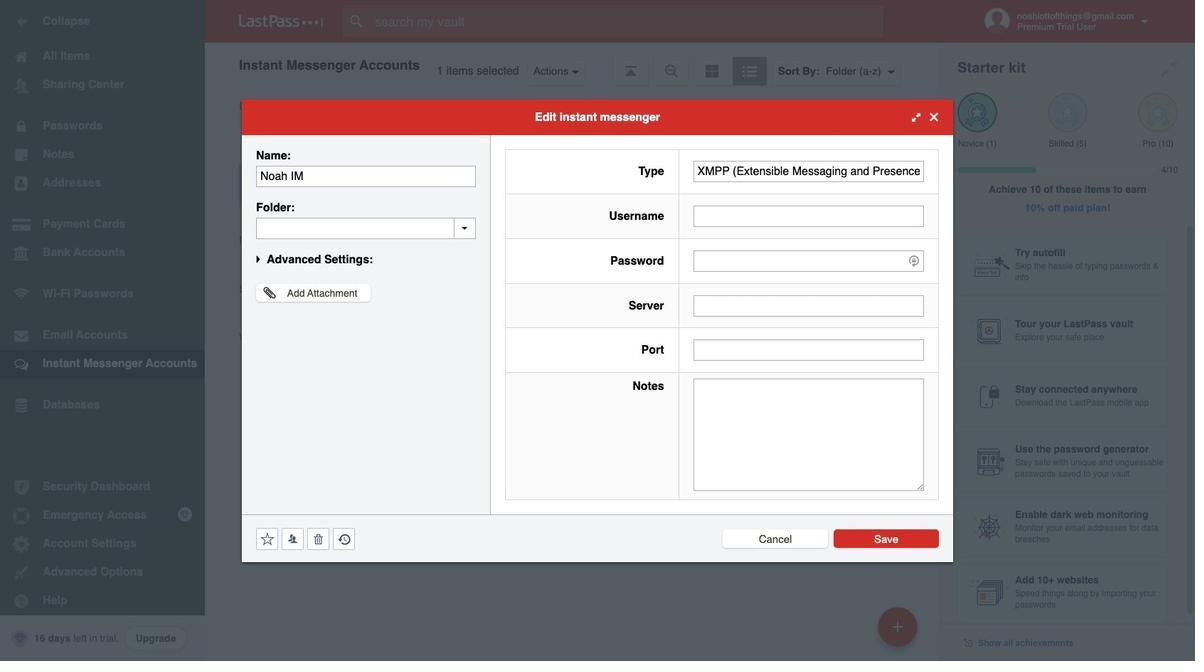 Task type: locate. For each thing, give the bounding box(es) containing it.
dialog
[[242, 99, 954, 562]]

None password field
[[694, 250, 924, 272]]

new item image
[[893, 622, 903, 632]]

None text field
[[694, 161, 924, 182], [256, 165, 476, 187], [256, 217, 476, 239], [694, 340, 924, 361], [694, 379, 924, 491], [694, 161, 924, 182], [256, 165, 476, 187], [256, 217, 476, 239], [694, 340, 924, 361], [694, 379, 924, 491]]

lastpass image
[[239, 15, 323, 28]]

None text field
[[694, 206, 924, 227], [694, 295, 924, 316], [694, 206, 924, 227], [694, 295, 924, 316]]

new item navigation
[[873, 603, 927, 661]]

vault options navigation
[[205, 43, 941, 85]]



Task type: describe. For each thing, give the bounding box(es) containing it.
search my vault text field
[[343, 6, 912, 37]]

Search search field
[[343, 6, 912, 37]]

main navigation navigation
[[0, 0, 205, 661]]



Task type: vqa. For each thing, say whether or not it's contained in the screenshot.
New item element
no



